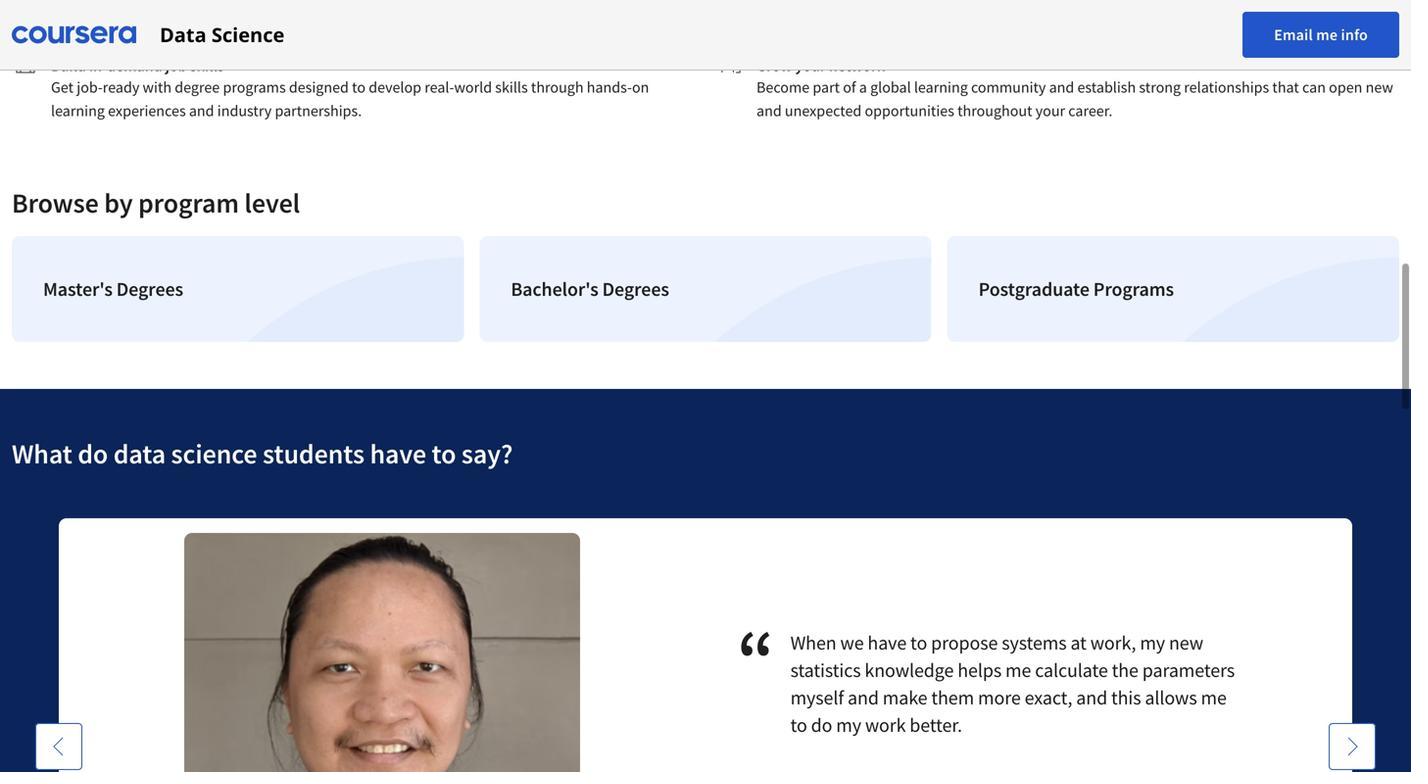 Task type: locate. For each thing, give the bounding box(es) containing it.
my right work,
[[1141, 631, 1166, 655]]

do
[[78, 437, 108, 471], [811, 713, 833, 738]]

2 horizontal spatial me
[[1317, 25, 1338, 45]]

do inside " when we have to propose systems at work, my new statistics knowledge helps me calculate the parameters myself and make them more exact, and this allows me to do my work better.
[[811, 713, 833, 738]]

1 horizontal spatial learning
[[915, 77, 968, 97]]

degrees right bachelor's
[[603, 277, 670, 301]]

testimonial by karim "maki" villano image
[[184, 533, 580, 773]]

do left data
[[78, 437, 108, 471]]

list
[[4, 228, 1408, 350]]

open
[[1330, 77, 1363, 97]]

browse by program level
[[12, 186, 300, 220]]

become
[[757, 77, 810, 97]]

your up part
[[796, 56, 826, 75]]

grow
[[757, 56, 793, 75]]

science
[[171, 437, 257, 471]]

previous image
[[49, 737, 69, 757]]

0 horizontal spatial degrees
[[116, 277, 183, 301]]

have inside " when we have to propose systems at work, my new statistics knowledge helps me calculate the parameters myself and make them more exact, and this allows me to do my work better.
[[868, 631, 907, 655]]

0 vertical spatial skills
[[190, 56, 224, 75]]

browse
[[12, 186, 99, 220]]

1 horizontal spatial have
[[868, 631, 907, 655]]

better.
[[910, 713, 963, 738]]

0 horizontal spatial me
[[1006, 658, 1032, 683]]

learning down job-
[[51, 101, 105, 121]]

me down systems
[[1006, 658, 1032, 683]]

and up career.
[[1050, 77, 1075, 97]]

1 vertical spatial have
[[868, 631, 907, 655]]

do down myself
[[811, 713, 833, 738]]

establish
[[1078, 77, 1137, 97]]

1 vertical spatial learning
[[51, 101, 105, 121]]

" when we have to propose systems at work, my new statistics knowledge helps me calculate the parameters myself and make them more exact, and this allows me to do my work better.
[[737, 609, 1236, 738]]

job-
[[77, 77, 103, 97]]

me down the parameters
[[1202, 686, 1227, 710]]

0 horizontal spatial new
[[1170, 631, 1204, 655]]

1 vertical spatial do
[[811, 713, 833, 738]]

and down the become
[[757, 101, 782, 121]]

to inside build in-demand job skills get job-ready with degree programs designed to develop real-world skills through hands-on learning experiences and industry partnerships.
[[352, 77, 366, 97]]

to up knowledge
[[911, 631, 928, 655]]

in-
[[89, 56, 107, 75]]

degrees for bachelor's degrees
[[603, 277, 670, 301]]

your
[[796, 56, 826, 75], [1036, 101, 1066, 121]]

1 horizontal spatial do
[[811, 713, 833, 738]]

students
[[263, 437, 365, 471]]

learning up opportunities
[[915, 77, 968, 97]]

0 vertical spatial my
[[1141, 631, 1166, 655]]

1 vertical spatial new
[[1170, 631, 1204, 655]]

your left career.
[[1036, 101, 1066, 121]]

helps
[[958, 658, 1002, 683]]

allows
[[1146, 686, 1198, 710]]

real-
[[425, 77, 454, 97]]

learning
[[915, 77, 968, 97], [51, 101, 105, 121]]

demand
[[107, 56, 162, 75]]

me left the info
[[1317, 25, 1338, 45]]

and
[[1050, 77, 1075, 97], [189, 101, 214, 121], [757, 101, 782, 121], [848, 686, 879, 710], [1077, 686, 1108, 710]]

0 horizontal spatial my
[[837, 713, 862, 738]]

2 degrees from the left
[[603, 277, 670, 301]]

0 vertical spatial me
[[1317, 25, 1338, 45]]

email me info button
[[1243, 12, 1400, 58]]

to
[[352, 77, 366, 97], [432, 437, 456, 471], [911, 631, 928, 655], [791, 713, 808, 738]]

1 degrees from the left
[[116, 277, 183, 301]]

data
[[160, 21, 207, 48]]

me
[[1317, 25, 1338, 45], [1006, 658, 1032, 683], [1202, 686, 1227, 710]]

grow your network become part of a global learning community and establish strong relationships that can open new and unexpected opportunities throughout your career.
[[757, 56, 1394, 121]]

1 horizontal spatial new
[[1366, 77, 1394, 97]]

to down myself
[[791, 713, 808, 738]]

bachelor's degrees
[[511, 277, 670, 301]]

0 vertical spatial learning
[[915, 77, 968, 97]]

them
[[932, 686, 975, 710]]

network
[[829, 56, 886, 75]]

0 vertical spatial your
[[796, 56, 826, 75]]

previous testimonial element
[[35, 724, 82, 773]]

next image
[[1343, 737, 1363, 757]]

info
[[1342, 25, 1369, 45]]

degrees
[[116, 277, 183, 301], [603, 277, 670, 301]]

0 vertical spatial new
[[1366, 77, 1394, 97]]

0 horizontal spatial have
[[370, 437, 427, 471]]

degrees right the master's
[[116, 277, 183, 301]]

2 vertical spatial me
[[1202, 686, 1227, 710]]

have right students at the bottom left of page
[[370, 437, 427, 471]]

0 horizontal spatial skills
[[190, 56, 224, 75]]

develop
[[369, 77, 422, 97]]

ready
[[103, 77, 140, 97]]

my
[[1141, 631, 1166, 655], [837, 713, 862, 738]]

by
[[104, 186, 133, 220]]

industry
[[217, 101, 272, 121]]

job
[[165, 56, 187, 75]]

have
[[370, 437, 427, 471], [868, 631, 907, 655]]

1 vertical spatial my
[[837, 713, 862, 738]]

at
[[1071, 631, 1087, 655]]

unexpected
[[785, 101, 862, 121]]

have right we
[[868, 631, 907, 655]]

hands-
[[587, 77, 632, 97]]

with
[[143, 77, 172, 97]]

when
[[791, 631, 837, 655]]

0 vertical spatial do
[[78, 437, 108, 471]]

1 horizontal spatial skills
[[495, 77, 528, 97]]

skills up the degree
[[190, 56, 224, 75]]

new up the parameters
[[1170, 631, 1204, 655]]

1 horizontal spatial degrees
[[603, 277, 670, 301]]

strong
[[1140, 77, 1182, 97]]

0 horizontal spatial your
[[796, 56, 826, 75]]

"
[[737, 609, 791, 708]]

to left develop
[[352, 77, 366, 97]]

skills right world
[[495, 77, 528, 97]]

level
[[245, 186, 300, 220]]

programs
[[1094, 277, 1175, 301]]

and down the degree
[[189, 101, 214, 121]]

on
[[632, 77, 649, 97]]

learning inside build in-demand job skills get job-ready with degree programs designed to develop real-world skills through hands-on learning experiences and industry partnerships.
[[51, 101, 105, 121]]

postgraduate programs
[[979, 277, 1175, 301]]

programs
[[223, 77, 286, 97]]

myself
[[791, 686, 844, 710]]

bachelor's degrees link
[[480, 236, 932, 342]]

new right the open
[[1366, 77, 1394, 97]]

1 vertical spatial your
[[1036, 101, 1066, 121]]

0 horizontal spatial do
[[78, 437, 108, 471]]

master's degrees link
[[12, 236, 464, 342]]

work
[[866, 713, 906, 738]]

calculate
[[1036, 658, 1109, 683]]

1 horizontal spatial my
[[1141, 631, 1166, 655]]

email me info
[[1275, 25, 1369, 45]]

my left work at bottom right
[[837, 713, 862, 738]]

0 horizontal spatial learning
[[51, 101, 105, 121]]

next testimonial element
[[1330, 724, 1377, 773]]

new
[[1366, 77, 1394, 97], [1170, 631, 1204, 655]]

skills
[[190, 56, 224, 75], [495, 77, 528, 97]]

0 vertical spatial have
[[370, 437, 427, 471]]



Task type: vqa. For each thing, say whether or not it's contained in the screenshot.
News
no



Task type: describe. For each thing, give the bounding box(es) containing it.
coursera image
[[12, 19, 136, 50]]

world
[[454, 77, 492, 97]]

postgraduate programs link
[[948, 236, 1400, 342]]

1 vertical spatial skills
[[495, 77, 528, 97]]

say?
[[462, 437, 513, 471]]

throughout
[[958, 101, 1033, 121]]

partnerships.
[[275, 101, 362, 121]]

postgraduate
[[979, 277, 1090, 301]]

learning inside 'grow your network become part of a global learning community and establish strong relationships that can open new and unexpected opportunities throughout your career.'
[[915, 77, 968, 97]]

and inside build in-demand job skills get job-ready with degree programs designed to develop real-world skills through hands-on learning experiences and industry partnerships.
[[189, 101, 214, 121]]

master's degrees
[[43, 277, 183, 301]]

knowledge
[[865, 658, 954, 683]]

1 vertical spatial me
[[1006, 658, 1032, 683]]

career.
[[1069, 101, 1113, 121]]

me inside email me info button
[[1317, 25, 1338, 45]]

opportunities
[[865, 101, 955, 121]]

a
[[860, 77, 868, 97]]

what do data science students have to say?
[[12, 437, 513, 471]]

bachelor's
[[511, 277, 599, 301]]

statistics
[[791, 658, 861, 683]]

global
[[871, 77, 911, 97]]

degree
[[175, 77, 220, 97]]

and up work at bottom right
[[848, 686, 879, 710]]

new inside 'grow your network become part of a global learning community and establish strong relationships that can open new and unexpected opportunities throughout your career.'
[[1366, 77, 1394, 97]]

1 horizontal spatial me
[[1202, 686, 1227, 710]]

systems
[[1002, 631, 1067, 655]]

through
[[531, 77, 584, 97]]

what
[[12, 437, 72, 471]]

program
[[138, 186, 239, 220]]

1 horizontal spatial your
[[1036, 101, 1066, 121]]

data
[[113, 437, 166, 471]]

list containing master's degrees
[[4, 228, 1408, 350]]

that
[[1273, 77, 1300, 97]]

science
[[212, 21, 285, 48]]

propose
[[932, 631, 998, 655]]

new inside " when we have to propose systems at work, my new statistics knowledge helps me calculate the parameters myself and make them more exact, and this allows me to do my work better.
[[1170, 631, 1204, 655]]

of
[[843, 77, 857, 97]]

master's
[[43, 277, 113, 301]]

community
[[972, 77, 1047, 97]]

to left say?
[[432, 437, 456, 471]]

parameters
[[1143, 658, 1236, 683]]

more
[[979, 686, 1021, 710]]

experiences
[[108, 101, 186, 121]]

exact,
[[1025, 686, 1073, 710]]

and down calculate at the right
[[1077, 686, 1108, 710]]

this
[[1112, 686, 1142, 710]]

build in-demand job skills get job-ready with degree programs designed to develop real-world skills through hands-on learning experiences and industry partnerships.
[[51, 56, 649, 121]]

designed
[[289, 77, 349, 97]]

get
[[51, 77, 74, 97]]

part
[[813, 77, 840, 97]]

work,
[[1091, 631, 1137, 655]]

relationships
[[1185, 77, 1270, 97]]

we
[[841, 631, 864, 655]]

make
[[883, 686, 928, 710]]

degrees for master's degrees
[[116, 277, 183, 301]]

the
[[1112, 658, 1139, 683]]

can
[[1303, 77, 1327, 97]]

data science
[[160, 21, 285, 48]]

build
[[51, 56, 86, 75]]

email
[[1275, 25, 1314, 45]]



